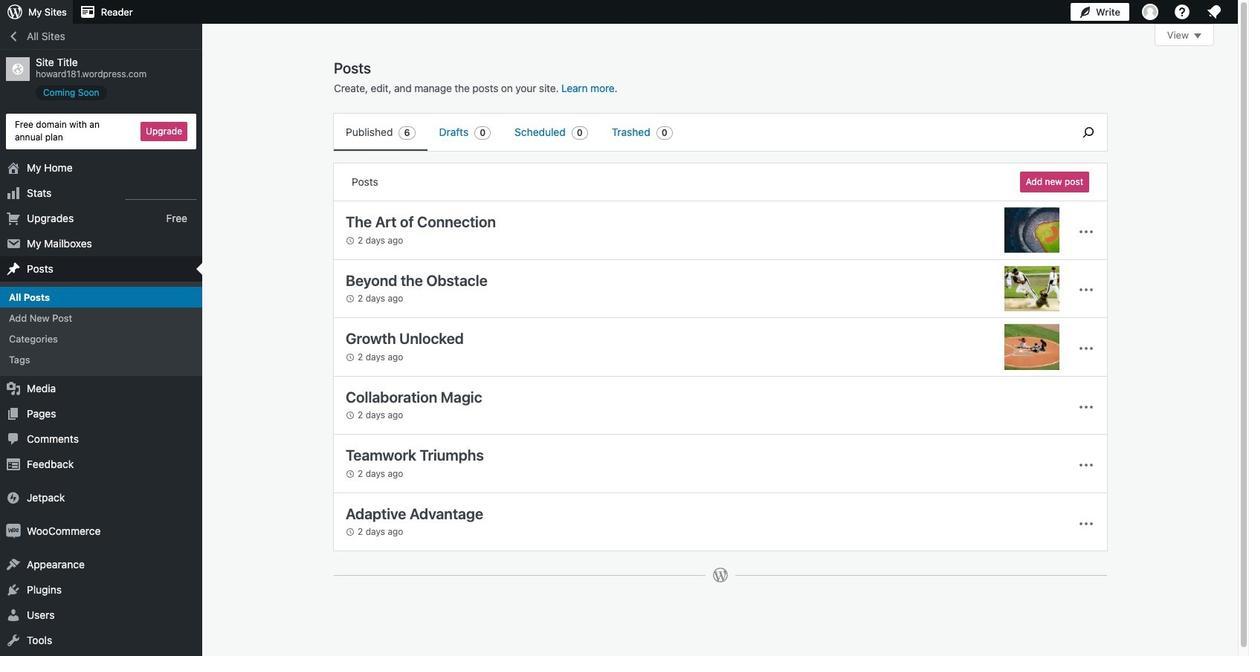 Task type: describe. For each thing, give the bounding box(es) containing it.
closed image
[[1195, 33, 1202, 39]]

2 toggle menu image from the top
[[1078, 340, 1096, 358]]

4 toggle menu image from the top
[[1078, 515, 1096, 533]]

help image
[[1174, 3, 1192, 21]]

1 img image from the top
[[6, 491, 21, 506]]

2 img image from the top
[[6, 525, 21, 539]]

1 toggle menu image from the top
[[1078, 281, 1096, 299]]

highest hourly views 0 image
[[126, 190, 196, 200]]



Task type: locate. For each thing, give the bounding box(es) containing it.
open search image
[[1070, 123, 1108, 141]]

toggle menu image
[[1078, 223, 1096, 241], [1078, 398, 1096, 416]]

toggle menu image
[[1078, 281, 1096, 299], [1078, 340, 1096, 358], [1078, 457, 1096, 475], [1078, 515, 1096, 533]]

1 toggle menu image from the top
[[1078, 223, 1096, 241]]

menu
[[334, 114, 1063, 151]]

manage your notifications image
[[1206, 3, 1224, 21]]

0 vertical spatial img image
[[6, 491, 21, 506]]

0 vertical spatial toggle menu image
[[1078, 223, 1096, 241]]

img image
[[6, 491, 21, 506], [6, 525, 21, 539]]

2 toggle menu image from the top
[[1078, 398, 1096, 416]]

my profile image
[[1142, 4, 1159, 20]]

main content
[[333, 24, 1215, 599]]

None search field
[[1070, 114, 1108, 151]]

3 toggle menu image from the top
[[1078, 457, 1096, 475]]

1 vertical spatial img image
[[6, 525, 21, 539]]

1 vertical spatial toggle menu image
[[1078, 398, 1096, 416]]



Task type: vqa. For each thing, say whether or not it's contained in the screenshot.
2nd Task enabled image from the top
no



